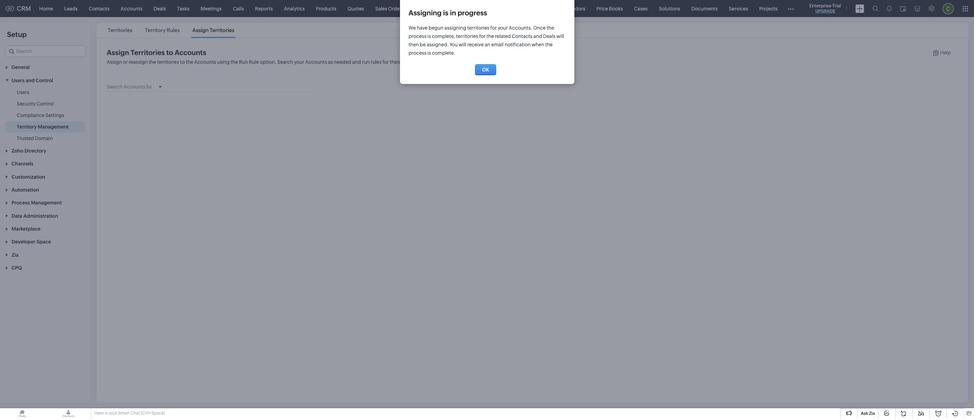 Task type: vqa. For each thing, say whether or not it's contained in the screenshot.
Benton link
no



Task type: locate. For each thing, give the bounding box(es) containing it.
progress
[[458, 9, 487, 17]]

users and control button
[[0, 74, 91, 87]]

0 vertical spatial will
[[556, 33, 564, 39]]

quotes link
[[342, 0, 370, 17]]

users inside dropdown button
[[12, 78, 25, 83]]

2 vertical spatial and
[[26, 78, 35, 83]]

2 vertical spatial for
[[382, 59, 389, 65]]

and for run
[[352, 59, 361, 65]]

and for deals
[[533, 33, 542, 39]]

1 vertical spatial process
[[409, 50, 426, 56]]

1 vertical spatial control
[[37, 101, 54, 107]]

projects
[[759, 6, 778, 11]]

1 vertical spatial your
[[294, 59, 304, 65]]

accounts left as
[[305, 59, 327, 65]]

process
[[409, 33, 426, 39], [409, 50, 426, 56]]

0 horizontal spatial contacts
[[89, 6, 109, 11]]

territories for assign territories
[[210, 27, 234, 33]]

begun
[[429, 25, 443, 31]]

an
[[485, 42, 490, 47]]

your left smart
[[108, 411, 117, 416]]

is down assigned. at the left
[[427, 50, 431, 56]]

1 vertical spatial territories
[[456, 33, 478, 39]]

vendors
[[567, 6, 585, 11]]

0 horizontal spatial will
[[459, 42, 466, 47]]

0 horizontal spatial and
[[26, 78, 35, 83]]

create menu image
[[855, 4, 864, 13]]

0 vertical spatial territories
[[467, 25, 489, 31]]

1 vertical spatial will
[[459, 42, 466, 47]]

compliance settings
[[17, 113, 64, 118]]

tasks link
[[172, 0, 195, 17]]

enterprise-
[[809, 3, 832, 8]]

assign left or
[[107, 59, 122, 65]]

process up then
[[409, 33, 426, 39]]

1 vertical spatial assign
[[107, 48, 129, 56]]

sales orders link
[[370, 0, 409, 17]]

0 horizontal spatial deals
[[154, 6, 166, 11]]

0 vertical spatial users
[[12, 78, 25, 83]]

territory rules link
[[144, 27, 181, 33]]

territory for territory rules
[[145, 27, 166, 33]]

and up the users link at the left top
[[26, 78, 35, 83]]

to
[[166, 48, 173, 56], [180, 59, 185, 65]]

1 horizontal spatial and
[[352, 59, 361, 65]]

0 vertical spatial process
[[409, 33, 426, 39]]

2 vertical spatial your
[[108, 411, 117, 416]]

contacts
[[89, 6, 109, 11], [512, 33, 532, 39]]

to down rules
[[166, 48, 173, 56]]

assigned.
[[427, 42, 448, 47]]

the
[[547, 25, 554, 31], [487, 33, 494, 39], [545, 42, 553, 47], [149, 59, 156, 65], [186, 59, 193, 65], [231, 59, 238, 65]]

documents link
[[686, 0, 723, 17]]

and left run
[[352, 59, 361, 65]]

for right rules on the top of page
[[382, 59, 389, 65]]

0 vertical spatial and
[[533, 33, 542, 39]]

your right search
[[294, 59, 304, 65]]

0 vertical spatial contacts
[[89, 6, 109, 11]]

1 horizontal spatial contacts
[[512, 33, 532, 39]]

solutions
[[659, 6, 680, 11]]

deals down the once
[[543, 33, 555, 39]]

enterprise-trial upgrade
[[809, 3, 841, 14]]

run
[[362, 59, 370, 65]]

0 vertical spatial territory
[[145, 27, 166, 33]]

territories down progress
[[467, 25, 489, 31]]

list
[[101, 23, 241, 38]]

1 horizontal spatial territory
[[145, 27, 166, 33]]

is left in
[[443, 9, 448, 17]]

run
[[239, 59, 248, 65]]

your up the related
[[498, 25, 508, 31]]

deals inside we have begun assigning territories for your accounts. once the process is complete, territories for the related contacts and deals will then be assigned. you will receive an email notification when the process is complete.
[[543, 33, 555, 39]]

setup
[[7, 30, 27, 38]]

territories down accounts link
[[108, 27, 132, 33]]

2 vertical spatial assign
[[107, 59, 122, 65]]

territories up receive
[[456, 33, 478, 39]]

users and control region
[[0, 87, 91, 144]]

control inside region
[[37, 101, 54, 107]]

0 horizontal spatial your
[[108, 411, 117, 416]]

1 vertical spatial contacts
[[512, 33, 532, 39]]

territories up the reassign
[[131, 48, 165, 56]]

and
[[533, 33, 542, 39], [352, 59, 361, 65], [26, 78, 35, 83]]

is down "begun"
[[427, 33, 431, 39]]

help
[[940, 50, 951, 55]]

assign up or
[[107, 48, 129, 56]]

0 vertical spatial deals
[[154, 6, 166, 11]]

territory up trusted
[[17, 124, 37, 130]]

chat
[[131, 411, 140, 416]]

territory left rules
[[145, 27, 166, 33]]

your
[[498, 25, 508, 31], [294, 59, 304, 65], [108, 411, 117, 416]]

complete,
[[432, 33, 455, 39]]

1 horizontal spatial orders
[[437, 6, 452, 11]]

contacts right leads link
[[89, 6, 109, 11]]

deals
[[154, 6, 166, 11], [543, 33, 555, 39]]

users and control
[[12, 78, 53, 83]]

2 horizontal spatial your
[[498, 25, 508, 31]]

accounts
[[121, 6, 142, 11], [175, 48, 206, 56], [194, 59, 216, 65], [305, 59, 327, 65]]

quotes
[[347, 6, 364, 11]]

documents
[[691, 6, 718, 11]]

control
[[36, 78, 53, 83], [37, 101, 54, 107]]

1 horizontal spatial to
[[180, 59, 185, 65]]

solutions link
[[653, 0, 686, 17]]

products
[[316, 6, 336, 11]]

create menu element
[[851, 0, 868, 17]]

deals link
[[148, 0, 172, 17]]

crm
[[17, 5, 31, 12]]

rule
[[249, 59, 259, 65]]

users for users and control
[[12, 78, 25, 83]]

deals up territory rules
[[154, 6, 166, 11]]

assign for assign territories to accounts
[[107, 48, 129, 56]]

1 vertical spatial deals
[[543, 33, 555, 39]]

complete.
[[432, 50, 455, 56]]

will right you
[[459, 42, 466, 47]]

zia
[[869, 412, 875, 416]]

control up "security control"
[[36, 78, 53, 83]]

compliance settings link
[[17, 112, 64, 119]]

and inside we have begun assigning territories for your accounts. once the process is complete, territories for the related contacts and deals will then be assigned. you will receive an email notification when the process is complete.
[[533, 33, 542, 39]]

the right the once
[[547, 25, 554, 31]]

calls link
[[227, 0, 249, 17]]

territories down meetings
[[210, 27, 234, 33]]

0 horizontal spatial territory
[[17, 124, 37, 130]]

process down then
[[409, 50, 426, 56]]

the right when
[[545, 42, 553, 47]]

1 vertical spatial users
[[17, 90, 29, 95]]

control up compliance settings link
[[37, 101, 54, 107]]

assign down meetings
[[192, 27, 209, 33]]

security
[[17, 101, 36, 107]]

users up security
[[17, 90, 29, 95]]

territory
[[145, 27, 166, 33], [17, 124, 37, 130]]

and up when
[[533, 33, 542, 39]]

territories down assign territories to accounts
[[157, 59, 179, 65]]

for up the an
[[479, 33, 486, 39]]

is
[[443, 9, 448, 17], [427, 33, 431, 39], [427, 50, 431, 56], [105, 411, 108, 416]]

will down vendors link
[[556, 33, 564, 39]]

when
[[532, 42, 544, 47]]

orders right purchase in the top of the page
[[437, 6, 452, 11]]

reassign
[[129, 59, 148, 65]]

2 horizontal spatial and
[[533, 33, 542, 39]]

2 orders from the left
[[437, 6, 452, 11]]

territory inside users and control region
[[17, 124, 37, 130]]

purchase
[[415, 6, 436, 11]]

for up the related
[[490, 25, 497, 31]]

assign for assign territories
[[192, 27, 209, 33]]

accounts down rules
[[175, 48, 206, 56]]

2 process from the top
[[409, 50, 426, 56]]

territories
[[467, 25, 489, 31], [456, 33, 478, 39], [157, 59, 179, 65]]

list containing territories
[[101, 23, 241, 38]]

orders right the sales
[[388, 6, 404, 11]]

orders
[[388, 6, 404, 11], [437, 6, 452, 11]]

2 horizontal spatial for
[[490, 25, 497, 31]]

security control link
[[17, 100, 54, 107]]

1 vertical spatial and
[[352, 59, 361, 65]]

1 orders from the left
[[388, 6, 404, 11]]

users up the users link at the left top
[[12, 78, 25, 83]]

price books
[[596, 6, 623, 11]]

books
[[609, 6, 623, 11]]

territory management link
[[17, 123, 69, 130]]

management
[[38, 124, 69, 130]]

contacts down accounts.
[[512, 33, 532, 39]]

territories for them.
[[157, 59, 179, 65]]

to down assign territories to accounts
[[180, 59, 185, 65]]

0 horizontal spatial for
[[382, 59, 389, 65]]

1 vertical spatial territory
[[17, 124, 37, 130]]

0 vertical spatial control
[[36, 78, 53, 83]]

1 horizontal spatial for
[[479, 33, 486, 39]]

2 vertical spatial territories
[[157, 59, 179, 65]]

0 horizontal spatial orders
[[388, 6, 404, 11]]

as
[[328, 59, 333, 65]]

accounts up territories link
[[121, 6, 142, 11]]

(ctrl+space)
[[141, 411, 165, 416]]

0 vertical spatial to
[[166, 48, 173, 56]]

trusted
[[17, 136, 34, 141]]

assigning is in progress
[[409, 9, 487, 17]]

rules
[[371, 59, 381, 65]]

cases
[[634, 6, 648, 11]]

calls
[[233, 6, 244, 11]]

control inside dropdown button
[[36, 78, 53, 83]]

0 vertical spatial assign
[[192, 27, 209, 33]]

0 vertical spatial your
[[498, 25, 508, 31]]

territories for be
[[467, 25, 489, 31]]

1 horizontal spatial deals
[[543, 33, 555, 39]]

None button
[[475, 64, 496, 75]]

users inside region
[[17, 90, 29, 95]]



Task type: describe. For each thing, give the bounding box(es) containing it.
purchase orders link
[[409, 0, 458, 17]]

contacts inside contacts link
[[89, 6, 109, 11]]

sales
[[375, 6, 387, 11]]

the left using
[[186, 59, 193, 65]]

accounts link
[[115, 0, 148, 17]]

products link
[[310, 0, 342, 17]]

ask
[[861, 412, 868, 416]]

related
[[495, 33, 511, 39]]

territory for territory management
[[17, 124, 37, 130]]

projects link
[[754, 0, 783, 17]]

users link
[[17, 89, 29, 96]]

upgrade
[[815, 9, 835, 14]]

needed
[[334, 59, 351, 65]]

analytics link
[[278, 0, 310, 17]]

services
[[729, 6, 748, 11]]

rules
[[167, 27, 180, 33]]

is right here on the left bottom
[[105, 411, 108, 416]]

the up the an
[[487, 33, 494, 39]]

crm link
[[6, 5, 31, 12]]

and inside dropdown button
[[26, 78, 35, 83]]

we
[[409, 25, 416, 31]]

territories link
[[107, 27, 133, 33]]

email
[[491, 42, 504, 47]]

security control
[[17, 101, 54, 107]]

0 horizontal spatial to
[[166, 48, 173, 56]]

here
[[95, 411, 104, 416]]

territory management
[[17, 124, 69, 130]]

orders for purchase orders
[[437, 6, 452, 11]]

smart
[[118, 411, 130, 416]]

1 horizontal spatial your
[[294, 59, 304, 65]]

assign territories to accounts
[[107, 48, 206, 56]]

users for users
[[17, 90, 29, 95]]

cases link
[[628, 0, 653, 17]]

trial
[[832, 3, 841, 8]]

the left run
[[231, 59, 238, 65]]

1 vertical spatial for
[[479, 33, 486, 39]]

here is your smart chat (ctrl+space)
[[95, 411, 165, 416]]

domain
[[35, 136, 53, 141]]

contacts link
[[83, 0, 115, 17]]

territories for assign territories to accounts
[[131, 48, 165, 56]]

price books link
[[591, 0, 628, 17]]

we have begun assigning territories for your accounts. once the process is complete, territories for the related contacts and deals will then be assigned. you will receive an email notification when the process is complete.
[[409, 25, 564, 56]]

your inside we have begun assigning territories for your accounts. once the process is complete, territories for the related contacts and deals will then be assigned. you will receive an email notification when the process is complete.
[[498, 25, 508, 31]]

help link
[[926, 50, 951, 56]]

meetings
[[201, 6, 222, 11]]

leads link
[[59, 0, 83, 17]]

tasks
[[177, 6, 189, 11]]

invoices
[[464, 6, 482, 11]]

notification
[[505, 42, 531, 47]]

1 horizontal spatial will
[[556, 33, 564, 39]]

accounts.
[[509, 25, 532, 31]]

in
[[450, 9, 456, 17]]

contacts image
[[46, 409, 90, 418]]

settings
[[45, 113, 64, 118]]

assign territories link
[[191, 27, 235, 33]]

orders for sales orders
[[388, 6, 404, 11]]

you
[[449, 42, 458, 47]]

1 vertical spatial to
[[180, 59, 185, 65]]

reports link
[[249, 0, 278, 17]]

accounts left using
[[194, 59, 216, 65]]

ask zia
[[861, 412, 875, 416]]

chats image
[[0, 409, 44, 418]]

assign or reassign the territories to the accounts using the run rule option. search your accounts as needed and run rules for them.
[[107, 59, 403, 65]]

home link
[[34, 0, 59, 17]]

option.
[[260, 59, 276, 65]]

meetings link
[[195, 0, 227, 17]]

the down assign territories to accounts
[[149, 59, 156, 65]]

once
[[533, 25, 546, 31]]

reports
[[255, 6, 273, 11]]

invoices link
[[458, 0, 488, 17]]

assigning
[[444, 25, 466, 31]]

trusted domain link
[[17, 135, 53, 142]]

leads
[[64, 6, 78, 11]]

territory rules
[[145, 27, 180, 33]]

them.
[[390, 59, 403, 65]]

sales orders
[[375, 6, 404, 11]]

assigning
[[409, 9, 442, 17]]

0 vertical spatial for
[[490, 25, 497, 31]]

have
[[417, 25, 428, 31]]

search
[[277, 59, 293, 65]]

purchase orders
[[415, 6, 452, 11]]

vendors link
[[561, 0, 591, 17]]

1 process from the top
[[409, 33, 426, 39]]

assign territories
[[192, 27, 234, 33]]

analytics
[[284, 6, 305, 11]]

contacts inside we have begun assigning territories for your accounts. once the process is complete, territories for the related contacts and deals will then be assigned. you will receive an email notification when the process is complete.
[[512, 33, 532, 39]]

compliance
[[17, 113, 44, 118]]

be
[[420, 42, 426, 47]]

services link
[[723, 0, 754, 17]]

home
[[39, 6, 53, 11]]

trusted domain
[[17, 136, 53, 141]]



